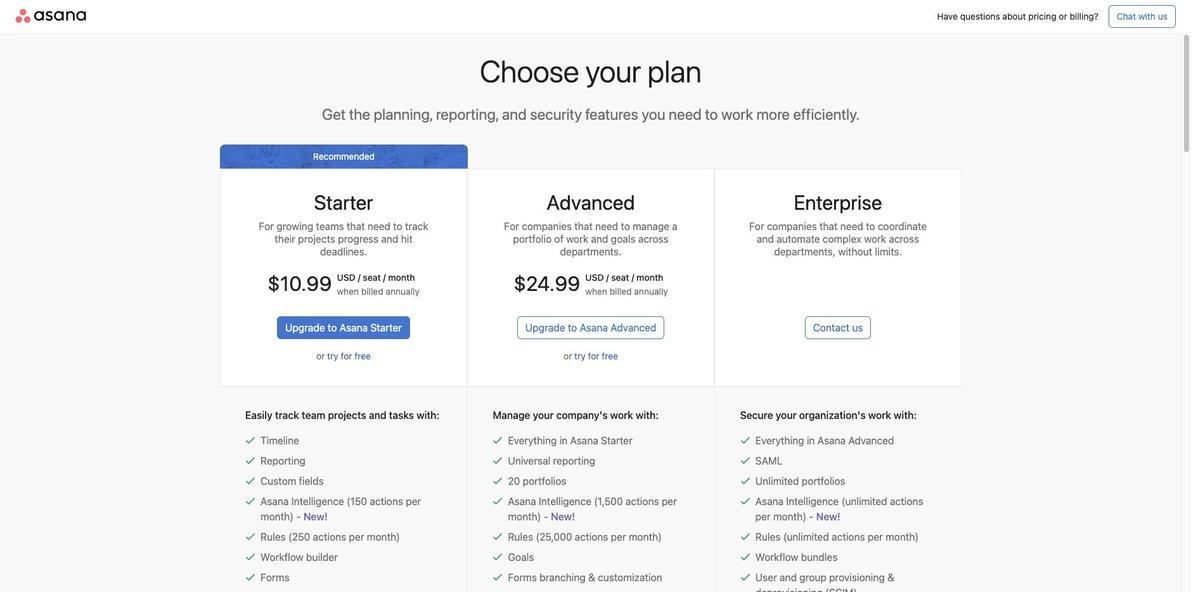 Task type: locate. For each thing, give the bounding box(es) containing it.
asana logo image
[[15, 9, 86, 23]]



Task type: vqa. For each thing, say whether or not it's contained in the screenshot.
Add to starred icon
no



